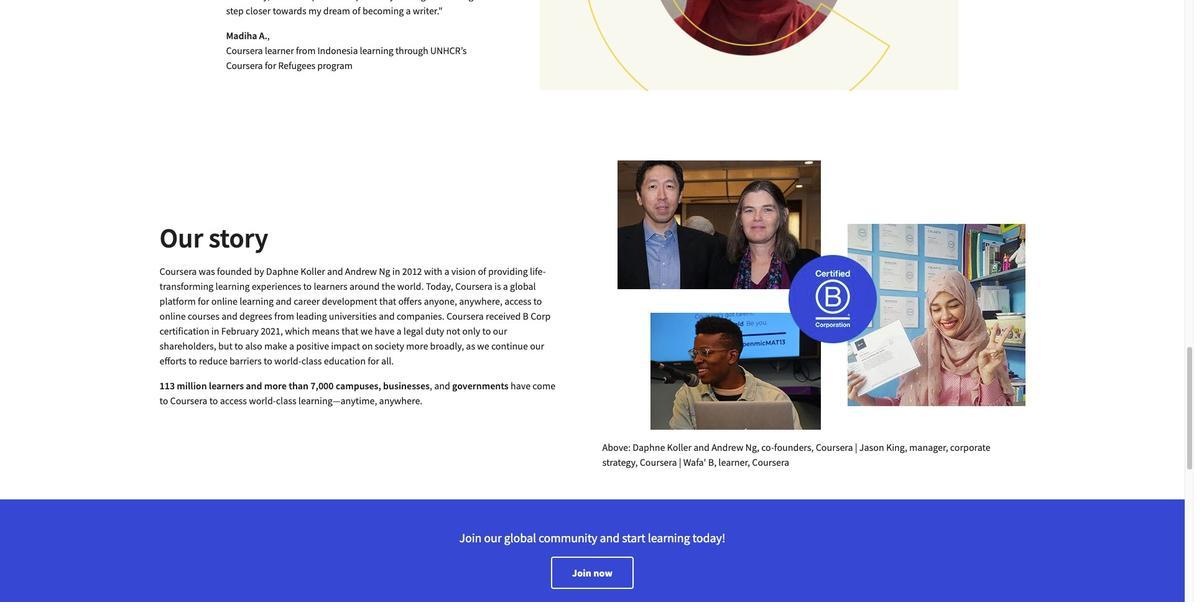 Task type: describe. For each thing, give the bounding box(es) containing it.
story
[[209, 221, 268, 255]]

join for join our global community and start learning today!
[[459, 530, 482, 545]]

to right but
[[235, 340, 243, 352]]

have inside have come to coursera to access world-class learning—anytime, anywhere.
[[511, 379, 531, 392]]

also
[[245, 340, 262, 352]]

king,
[[886, 441, 907, 453]]

a left legal
[[397, 325, 402, 337]]

as
[[466, 340, 475, 352]]

jason
[[859, 441, 884, 453]]

class inside coursera was founded by daphne koller and andrew ng in 2012 with a vision of providing life- transforming learning experiences to learners around the world. today, coursera is a global platform for online learning and career development that offers anyone, anywhere, access to online courses and degrees from leading universities and companies. coursera received b corp certification in february 2021, which means that we have a legal duty not only to our shareholders, but to also make a positive impact on society more broadly, as we continue our efforts to reduce barriers to world-class education for all.
[[301, 354, 322, 367]]

only
[[462, 325, 480, 337]]

1 vertical spatial in
[[211, 325, 219, 337]]

by
[[254, 265, 264, 277]]

ng,
[[746, 441, 759, 453]]

received
[[486, 310, 521, 322]]

duty
[[425, 325, 444, 337]]

join for join now
[[572, 566, 592, 579]]

anywhere.
[[379, 394, 423, 407]]

program
[[317, 59, 353, 72]]

impact
[[331, 340, 360, 352]]

have come to coursera to access world-class learning—anytime, anywhere.
[[160, 379, 556, 407]]

coursera was founded by daphne koller and andrew ng in 2012 with a vision of providing life- transforming learning experiences to learners around the world. today, coursera is a global platform for online learning and career development that offers anyone, anywhere, access to online courses and degrees from leading universities and companies. coursera received b corp certification in february 2021, which means that we have a legal duty not only to our shareholders, but to also make a positive impact on society more broadly, as we continue our efforts to reduce barriers to world-class education for all.
[[160, 265, 551, 367]]

class inside have come to coursera to access world-class learning—anytime, anywhere.
[[276, 394, 296, 407]]

broadly,
[[430, 340, 464, 352]]

reduce
[[199, 354, 227, 367]]

to up corp
[[533, 295, 542, 307]]

a.
[[259, 29, 267, 42]]

b
[[523, 310, 529, 322]]

vision
[[451, 265, 476, 277]]

0 horizontal spatial learners
[[209, 379, 244, 392]]

education
[[324, 354, 366, 367]]

come
[[533, 379, 556, 392]]

, inside madiha a. , coursera learner from indonesia learning through unhcr's coursera for refugees program
[[267, 29, 270, 42]]

and down experiences
[[276, 295, 292, 307]]

the
[[382, 280, 395, 292]]

koller inside above: daphne koller and andrew ng, co-founders, coursera | jason king, manager, corporate strategy, coursera | wafa' b, learner, coursera
[[667, 441, 692, 453]]

corp
[[531, 310, 551, 322]]

manager,
[[909, 441, 948, 453]]

b,
[[708, 456, 717, 468]]

than
[[289, 379, 309, 392]]

1 vertical spatial that
[[342, 325, 359, 337]]

campuses,
[[336, 379, 381, 392]]

global inside coursera was founded by daphne koller and andrew ng in 2012 with a vision of providing life- transforming learning experiences to learners around the world. today, coursera is a global platform for online learning and career development that offers anyone, anywhere, access to online courses and degrees from leading universities and companies. coursera received b corp certification in february 2021, which means that we have a legal duty not only to our shareholders, but to also make a positive impact on society more broadly, as we continue our efforts to reduce barriers to world-class education for all.
[[510, 280, 536, 292]]

platform
[[160, 295, 196, 307]]

anyone,
[[424, 295, 457, 307]]

join our global community and start learning today!
[[459, 530, 726, 545]]

universities
[[329, 310, 377, 322]]

transforming
[[160, 280, 214, 292]]

71 million learners image
[[540, 0, 959, 91]]

and right businesses
[[434, 379, 450, 392]]

experiences
[[252, 280, 301, 292]]

our
[[160, 221, 203, 255]]

7,000
[[311, 379, 334, 392]]

co-
[[761, 441, 774, 453]]

from inside madiha a. , coursera learner from indonesia learning through unhcr's coursera for refugees program
[[296, 44, 316, 57]]

learner,
[[719, 456, 750, 468]]

development
[[322, 295, 377, 307]]

degrees
[[240, 310, 272, 322]]

andrew inside coursera was founded by daphne koller and andrew ng in 2012 with a vision of providing life- transforming learning experiences to learners around the world. today, coursera is a global platform for online learning and career development that offers anyone, anywhere, access to online courses and degrees from leading universities and companies. coursera received b corp certification in february 2021, which means that we have a legal duty not only to our shareholders, but to also make a positive impact on society more broadly, as we continue our efforts to reduce barriers to world-class education for all.
[[345, 265, 377, 277]]

society
[[375, 340, 404, 352]]

0 horizontal spatial for
[[198, 295, 209, 307]]

make
[[264, 340, 287, 352]]

1 vertical spatial global
[[504, 530, 536, 545]]

legal
[[404, 325, 423, 337]]

madiha
[[226, 29, 257, 42]]

unhcr's
[[430, 44, 467, 57]]

andrew inside above: daphne koller and andrew ng, co-founders, coursera | jason king, manager, corporate strategy, coursera | wafa' b, learner, coursera
[[712, 441, 744, 453]]

access inside have come to coursera to access world-class learning—anytime, anywhere.
[[220, 394, 247, 407]]

february
[[221, 325, 259, 337]]

113 million learners and more than 7,000 campuses, businesses , and governments
[[160, 379, 509, 392]]

daphne inside coursera was founded by daphne koller and andrew ng in 2012 with a vision of providing life- transforming learning experiences to learners around the world. today, coursera is a global platform for online learning and career development that offers anyone, anywhere, access to online courses and degrees from leading universities and companies. coursera received b corp certification in february 2021, which means that we have a legal duty not only to our shareholders, but to also make a positive impact on society more broadly, as we continue our efforts to reduce barriers to world-class education for all.
[[266, 265, 299, 277]]

and left "start"
[[600, 530, 620, 545]]

from inside coursera was founded by daphne koller and andrew ng in 2012 with a vision of providing life- transforming learning experiences to learners around the world. today, coursera is a global platform for online learning and career development that offers anyone, anywhere, access to online courses and degrees from leading universities and companies. coursera received b corp certification in february 2021, which means that we have a legal duty not only to our shareholders, but to also make a positive impact on society more broadly, as we continue our efforts to reduce barriers to world-class education for all.
[[274, 310, 294, 322]]

learning down the founded
[[216, 280, 250, 292]]

and up february
[[222, 310, 238, 322]]

is
[[494, 280, 501, 292]]

coursera inside have come to coursera to access world-class learning—anytime, anywhere.
[[170, 394, 207, 407]]

shareholders,
[[160, 340, 216, 352]]

today,
[[426, 280, 453, 292]]

to right only
[[482, 325, 491, 337]]

1 vertical spatial ,
[[430, 379, 432, 392]]

113
[[160, 379, 175, 392]]

ng
[[379, 265, 390, 277]]

learning up degrees
[[240, 295, 274, 307]]

indonesia
[[317, 44, 358, 57]]

learners inside coursera was founded by daphne koller and andrew ng in 2012 with a vision of providing life- transforming learning experiences to learners around the world. today, coursera is a global platform for online learning and career development that offers anyone, anywhere, access to online courses and degrees from leading universities and companies. coursera received b corp certification in february 2021, which means that we have a legal duty not only to our shareholders, but to also make a positive impact on society more broadly, as we continue our efforts to reduce barriers to world-class education for all.
[[314, 280, 348, 292]]

providing
[[488, 265, 528, 277]]

to up career
[[303, 280, 312, 292]]

learning—anytime,
[[298, 394, 377, 407]]

certification
[[160, 325, 209, 337]]



Task type: vqa. For each thing, say whether or not it's contained in the screenshot.
bottom global
yes



Task type: locate. For each thing, give the bounding box(es) containing it.
daphne up experiences
[[266, 265, 299, 277]]

1 horizontal spatial for
[[265, 59, 276, 72]]

barriers
[[229, 354, 262, 367]]

career
[[294, 295, 320, 307]]

1 horizontal spatial from
[[296, 44, 316, 57]]

above: daphne koller and andrew ng, co-founders, coursera | jason king, manager, corporate strategy, coursera | wafa' b, learner, coursera
[[602, 441, 991, 468]]

world.
[[397, 280, 424, 292]]

koller up "wafa'"
[[667, 441, 692, 453]]

that
[[379, 295, 396, 307], [342, 325, 359, 337]]

1 vertical spatial join
[[572, 566, 592, 579]]

0 vertical spatial daphne
[[266, 265, 299, 277]]

0 vertical spatial have
[[375, 325, 395, 337]]

continue
[[491, 340, 528, 352]]

1 vertical spatial world-
[[249, 394, 276, 407]]

efforts
[[160, 354, 186, 367]]

to down the make
[[264, 354, 272, 367]]

0 horizontal spatial that
[[342, 325, 359, 337]]

1 vertical spatial daphne
[[633, 441, 665, 453]]

1 vertical spatial class
[[276, 394, 296, 407]]

1 vertical spatial we
[[477, 340, 489, 352]]

companies.
[[397, 310, 445, 322]]

life-
[[530, 265, 546, 277]]

class down than
[[276, 394, 296, 407]]

governments
[[452, 379, 509, 392]]

class down positive
[[301, 354, 322, 367]]

and up development
[[327, 265, 343, 277]]

refugees
[[278, 59, 315, 72]]

learning inside madiha a. , coursera learner from indonesia learning through unhcr's coursera for refugees program
[[360, 44, 394, 57]]

1 horizontal spatial that
[[379, 295, 396, 307]]

to down reduce
[[209, 394, 218, 407]]

learners up development
[[314, 280, 348, 292]]

learning left through
[[360, 44, 394, 57]]

1 horizontal spatial learners
[[314, 280, 348, 292]]

1 horizontal spatial |
[[855, 441, 858, 453]]

global left community
[[504, 530, 536, 545]]

a right with
[[444, 265, 449, 277]]

more left than
[[264, 379, 287, 392]]

daphne right above:
[[633, 441, 665, 453]]

for down learner
[[265, 59, 276, 72]]

,
[[267, 29, 270, 42], [430, 379, 432, 392]]

koller
[[301, 265, 325, 277], [667, 441, 692, 453]]

start
[[622, 530, 645, 545]]

a right is
[[503, 280, 508, 292]]

0 horizontal spatial andrew
[[345, 265, 377, 277]]

have
[[375, 325, 395, 337], [511, 379, 531, 392]]

0 horizontal spatial koller
[[301, 265, 325, 277]]

founded
[[217, 265, 252, 277]]

class
[[301, 354, 322, 367], [276, 394, 296, 407]]

more inside coursera was founded by daphne koller and andrew ng in 2012 with a vision of providing life- transforming learning experiences to learners around the world. today, coursera is a global platform for online learning and career development that offers anyone, anywhere, access to online courses and degrees from leading universities and companies. coursera received b corp certification in february 2021, which means that we have a legal duty not only to our shareholders, but to also make a positive impact on society more broadly, as we continue our efforts to reduce barriers to world-class education for all.
[[406, 340, 428, 352]]

0 horizontal spatial from
[[274, 310, 294, 322]]

have inside coursera was founded by daphne koller and andrew ng in 2012 with a vision of providing life- transforming learning experiences to learners around the world. today, coursera is a global platform for online learning and career development that offers anyone, anywhere, access to online courses and degrees from leading universities and companies. coursera received b corp certification in february 2021, which means that we have a legal duty not only to our shareholders, but to also make a positive impact on society more broadly, as we continue our efforts to reduce barriers to world-class education for all.
[[375, 325, 395, 337]]

join now button
[[551, 557, 634, 589]]

madiha a. , coursera learner from indonesia learning through unhcr's coursera for refugees program
[[226, 29, 467, 72]]

1 horizontal spatial andrew
[[712, 441, 744, 453]]

and down barriers
[[246, 379, 262, 392]]

a
[[444, 265, 449, 277], [503, 280, 508, 292], [397, 325, 402, 337], [289, 340, 294, 352]]

1 vertical spatial our
[[530, 340, 544, 352]]

0 horizontal spatial daphne
[[266, 265, 299, 277]]

world-
[[274, 354, 301, 367], [249, 394, 276, 407]]

learner
[[265, 44, 294, 57]]

1 horizontal spatial more
[[406, 340, 428, 352]]

0 horizontal spatial |
[[679, 456, 681, 468]]

0 vertical spatial in
[[392, 265, 400, 277]]

world- inside have come to coursera to access world-class learning—anytime, anywhere.
[[249, 394, 276, 407]]

with
[[424, 265, 442, 277]]

positive
[[296, 340, 329, 352]]

that down universities
[[342, 325, 359, 337]]

means
[[312, 325, 340, 337]]

businesses
[[383, 379, 430, 392]]

0 vertical spatial world-
[[274, 354, 301, 367]]

, up learner
[[267, 29, 270, 42]]

0 vertical spatial join
[[459, 530, 482, 545]]

daphne inside above: daphne koller and andrew ng, co-founders, coursera | jason king, manager, corporate strategy, coursera | wafa' b, learner, coursera
[[633, 441, 665, 453]]

0 horizontal spatial ,
[[267, 29, 270, 42]]

anywhere,
[[459, 295, 503, 307]]

access inside coursera was founded by daphne koller and andrew ng in 2012 with a vision of providing life- transforming learning experiences to learners around the world. today, coursera is a global platform for online learning and career development that offers anyone, anywhere, access to online courses and degrees from leading universities and companies. coursera received b corp certification in february 2021, which means that we have a legal duty not only to our shareholders, but to also make a positive impact on society more broadly, as we continue our efforts to reduce barriers to world-class education for all.
[[505, 295, 531, 307]]

and inside above: daphne koller and andrew ng, co-founders, coursera | jason king, manager, corporate strategy, coursera | wafa' b, learner, coursera
[[694, 441, 710, 453]]

founders,
[[774, 441, 814, 453]]

1 horizontal spatial koller
[[667, 441, 692, 453]]

world- inside coursera was founded by daphne koller and andrew ng in 2012 with a vision of providing life- transforming learning experiences to learners around the world. today, coursera is a global platform for online learning and career development that offers anyone, anywhere, access to online courses and degrees from leading universities and companies. coursera received b corp certification in february 2021, which means that we have a legal duty not only to our shareholders, but to also make a positive impact on society more broadly, as we continue our efforts to reduce barriers to world-class education for all.
[[274, 354, 301, 367]]

global
[[510, 280, 536, 292], [504, 530, 536, 545]]

strategy,
[[602, 456, 638, 468]]

0 vertical spatial online
[[211, 295, 238, 307]]

join now link
[[551, 557, 634, 589]]

corporate
[[950, 441, 991, 453]]

now
[[594, 566, 613, 579]]

global down providing
[[510, 280, 536, 292]]

1 vertical spatial from
[[274, 310, 294, 322]]

community
[[539, 530, 597, 545]]

1 horizontal spatial access
[[505, 295, 531, 307]]

andrew up learner,
[[712, 441, 744, 453]]

1 horizontal spatial we
[[477, 340, 489, 352]]

to
[[303, 280, 312, 292], [533, 295, 542, 307], [482, 325, 491, 337], [235, 340, 243, 352], [188, 354, 197, 367], [264, 354, 272, 367], [160, 394, 168, 407], [209, 394, 218, 407]]

we right the "as" at left
[[477, 340, 489, 352]]

was
[[199, 265, 215, 277]]

of
[[478, 265, 486, 277]]

million
[[177, 379, 207, 392]]

1 horizontal spatial have
[[511, 379, 531, 392]]

online
[[211, 295, 238, 307], [160, 310, 186, 322]]

access up b
[[505, 295, 531, 307]]

daphne
[[266, 265, 299, 277], [633, 441, 665, 453]]

learning right "start"
[[648, 530, 690, 545]]

to down 113
[[160, 394, 168, 407]]

join inside button
[[572, 566, 592, 579]]

1 vertical spatial more
[[264, 379, 287, 392]]

more down legal
[[406, 340, 428, 352]]

0 horizontal spatial in
[[211, 325, 219, 337]]

access down barriers
[[220, 394, 247, 407]]

2 horizontal spatial for
[[368, 354, 379, 367]]

our story image
[[617, 160, 1025, 430]]

0 vertical spatial more
[[406, 340, 428, 352]]

today!
[[693, 530, 726, 545]]

0 horizontal spatial join
[[459, 530, 482, 545]]

0 vertical spatial we
[[361, 325, 373, 337]]

1 vertical spatial for
[[198, 295, 209, 307]]

courses
[[188, 310, 220, 322]]

koller up career
[[301, 265, 325, 277]]

1 vertical spatial online
[[160, 310, 186, 322]]

coursera
[[226, 44, 263, 57], [226, 59, 263, 72], [160, 265, 197, 277], [455, 280, 492, 292], [447, 310, 484, 322], [170, 394, 207, 407], [816, 441, 853, 453], [640, 456, 677, 468], [752, 456, 789, 468]]

on
[[362, 340, 373, 352]]

0 vertical spatial our
[[493, 325, 507, 337]]

0 vertical spatial for
[[265, 59, 276, 72]]

from up refugees
[[296, 44, 316, 57]]

a right the make
[[289, 340, 294, 352]]

in right ng
[[392, 265, 400, 277]]

through
[[395, 44, 428, 57]]

around
[[350, 280, 380, 292]]

0 vertical spatial global
[[510, 280, 536, 292]]

we up on at the bottom left of page
[[361, 325, 373, 337]]

0 vertical spatial andrew
[[345, 265, 377, 277]]

andrew up around
[[345, 265, 377, 277]]

2021,
[[261, 325, 283, 337]]

online up courses
[[211, 295, 238, 307]]

for
[[265, 59, 276, 72], [198, 295, 209, 307], [368, 354, 379, 367]]

our story
[[160, 221, 268, 255]]

world- down barriers
[[249, 394, 276, 407]]

0 vertical spatial koller
[[301, 265, 325, 277]]

that down the
[[379, 295, 396, 307]]

0 horizontal spatial have
[[375, 325, 395, 337]]

world- down the make
[[274, 354, 301, 367]]

1 vertical spatial koller
[[667, 441, 692, 453]]

1 horizontal spatial online
[[211, 295, 238, 307]]

0 horizontal spatial more
[[264, 379, 287, 392]]

but
[[218, 340, 233, 352]]

1 horizontal spatial in
[[392, 265, 400, 277]]

1 vertical spatial |
[[679, 456, 681, 468]]

0 vertical spatial from
[[296, 44, 316, 57]]

learners down reduce
[[209, 379, 244, 392]]

all.
[[381, 354, 394, 367]]

|
[[855, 441, 858, 453], [679, 456, 681, 468]]

1 vertical spatial learners
[[209, 379, 244, 392]]

1 vertical spatial have
[[511, 379, 531, 392]]

0 horizontal spatial online
[[160, 310, 186, 322]]

wafa'
[[683, 456, 706, 468]]

join
[[459, 530, 482, 545], [572, 566, 592, 579]]

have up society
[[375, 325, 395, 337]]

for up courses
[[198, 295, 209, 307]]

1 vertical spatial andrew
[[712, 441, 744, 453]]

| left jason
[[855, 441, 858, 453]]

not
[[446, 325, 460, 337]]

2012
[[402, 265, 422, 277]]

1 horizontal spatial join
[[572, 566, 592, 579]]

0 vertical spatial ,
[[267, 29, 270, 42]]

for inside madiha a. , coursera learner from indonesia learning through unhcr's coursera for refugees program
[[265, 59, 276, 72]]

0 vertical spatial access
[[505, 295, 531, 307]]

1 horizontal spatial class
[[301, 354, 322, 367]]

join now
[[572, 566, 613, 579]]

leading
[[296, 310, 327, 322]]

, down broadly,
[[430, 379, 432, 392]]

0 vertical spatial |
[[855, 441, 858, 453]]

for left all.
[[368, 354, 379, 367]]

0 horizontal spatial access
[[220, 394, 247, 407]]

and up "wafa'"
[[694, 441, 710, 453]]

access
[[505, 295, 531, 307], [220, 394, 247, 407]]

1 vertical spatial access
[[220, 394, 247, 407]]

1 horizontal spatial ,
[[430, 379, 432, 392]]

learners
[[314, 280, 348, 292], [209, 379, 244, 392]]

0 vertical spatial class
[[301, 354, 322, 367]]

koller inside coursera was founded by daphne koller and andrew ng in 2012 with a vision of providing life- transforming learning experiences to learners around the world. today, coursera is a global platform for online learning and career development that offers anyone, anywhere, access to online courses and degrees from leading universities and companies. coursera received b corp certification in february 2021, which means that we have a legal duty not only to our shareholders, but to also make a positive impact on society more broadly, as we continue our efforts to reduce barriers to world-class education for all.
[[301, 265, 325, 277]]

online down the platform
[[160, 310, 186, 322]]

2 vertical spatial for
[[368, 354, 379, 367]]

and
[[327, 265, 343, 277], [276, 295, 292, 307], [222, 310, 238, 322], [379, 310, 395, 322], [246, 379, 262, 392], [434, 379, 450, 392], [694, 441, 710, 453], [600, 530, 620, 545]]

0 horizontal spatial we
[[361, 325, 373, 337]]

0 vertical spatial learners
[[314, 280, 348, 292]]

2 vertical spatial our
[[484, 530, 502, 545]]

| left "wafa'"
[[679, 456, 681, 468]]

1 horizontal spatial daphne
[[633, 441, 665, 453]]

0 horizontal spatial class
[[276, 394, 296, 407]]

0 vertical spatial that
[[379, 295, 396, 307]]

in
[[392, 265, 400, 277], [211, 325, 219, 337]]

in up but
[[211, 325, 219, 337]]

and down the
[[379, 310, 395, 322]]

offers
[[398, 295, 422, 307]]

have left come on the bottom left of page
[[511, 379, 531, 392]]

to down shareholders,
[[188, 354, 197, 367]]

which
[[285, 325, 310, 337]]

from up 2021,
[[274, 310, 294, 322]]

above:
[[602, 441, 631, 453]]



